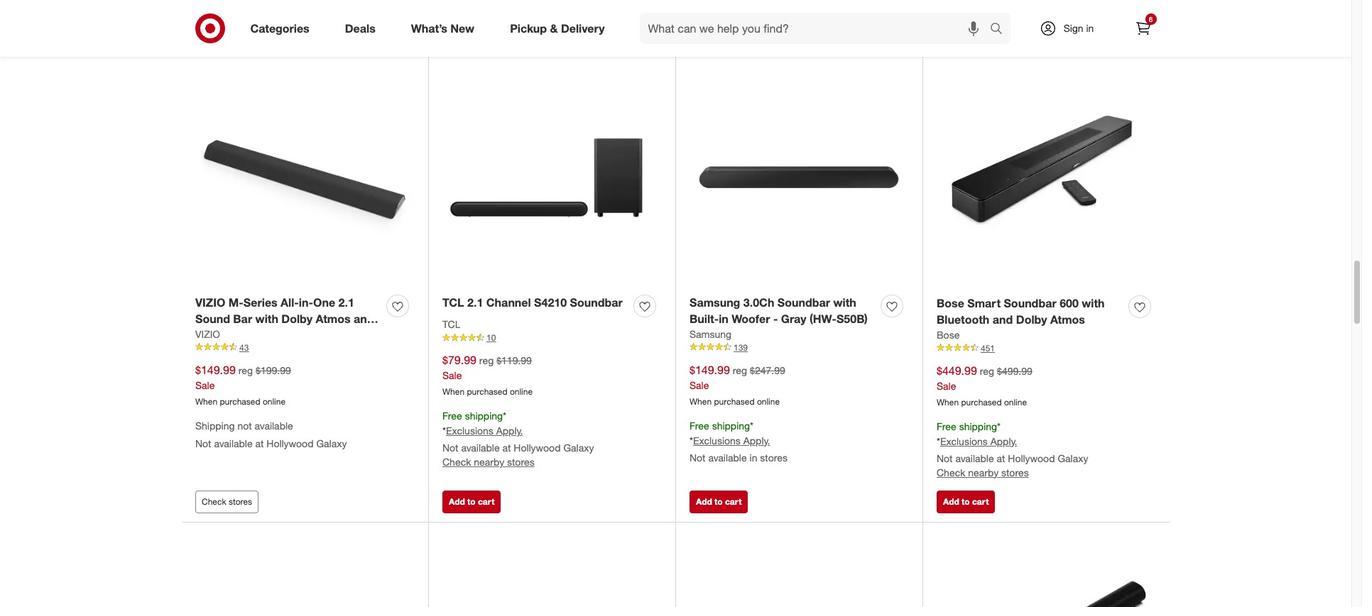 Task type: describe. For each thing, give the bounding box(es) containing it.
6 link
[[1128, 13, 1159, 44]]

1 vertical spatial check stores button
[[195, 491, 259, 514]]

free shipping * * exclusions apply. not available at hollywood galaxy check nearby stores for $449.99
[[937, 420, 1089, 478]]

free for $149.99
[[690, 420, 710, 432]]

139 link
[[690, 342, 909, 354]]

bose link
[[937, 328, 960, 342]]

600
[[1060, 296, 1079, 311]]

10 link
[[443, 332, 661, 344]]

shipping
[[195, 420, 235, 432]]

sound
[[195, 312, 230, 326]]

one
[[313, 296, 335, 310]]

galaxy for $449.99
[[1058, 452, 1089, 464]]

free for $449.99
[[937, 420, 957, 432]]

what's new link
[[399, 13, 492, 44]]

purchased for samsung 3.0ch soundbar with built-in woofer - gray (hw-s50b)
[[714, 396, 755, 407]]

vizio link
[[195, 327, 220, 342]]

series
[[244, 296, 278, 310]]

6
[[1149, 15, 1153, 23]]

$79.99
[[443, 353, 477, 368]]

purchased for bose smart soundbar 600 with bluetooth and dolby atmos
[[962, 397, 1002, 408]]

sign in link
[[1028, 13, 1116, 44]]

nearby for $79.99
[[474, 456, 505, 468]]

built
[[195, 328, 220, 342]]

s50b)
[[837, 312, 868, 326]]

3.0ch
[[744, 296, 775, 310]]

when for bose smart soundbar 600 with bluetooth and dolby atmos
[[937, 397, 959, 408]]

reg for m-
[[239, 364, 253, 377]]

available for $79.99
[[461, 442, 500, 454]]

&
[[550, 21, 558, 35]]

when for vizio m-series all-in-one 2.1 sound bar with dolby atmos and built in subwoofers - m213ad-k8
[[195, 396, 218, 407]]

0 horizontal spatial soundbar
[[570, 296, 623, 310]]

with inside samsung 3.0ch soundbar with built-in woofer - gray (hw-s50b)
[[834, 296, 857, 310]]

$149.99 for vizio m-series all-in-one 2.1 sound bar with dolby atmos and built in subwoofers - m213ad-k8
[[195, 363, 236, 377]]

samsung 3.0ch soundbar with built-in woofer - gray (hw-s50b)
[[690, 296, 868, 326]]

sale for bose smart soundbar 600 with bluetooth and dolby atmos
[[937, 380, 957, 392]]

43 link
[[195, 342, 414, 354]]

smart
[[968, 296, 1001, 311]]

exclusions apply. link for $449.99
[[941, 435, 1018, 447]]

samsung 3.0ch soundbar with built-in woofer - gray (hw-s50b) link
[[690, 295, 875, 327]]

451 link
[[937, 342, 1157, 355]]

not for $149.99
[[690, 451, 706, 464]]

atmos inside vizio m-series all-in-one 2.1 sound bar with dolby atmos and built in subwoofers - m213ad-k8
[[316, 312, 351, 326]]

with inside vizio m-series all-in-one 2.1 sound bar with dolby atmos and built in subwoofers - m213ad-k8
[[255, 312, 278, 326]]

galaxy inside 'shipping not available not available at hollywood galaxy'
[[316, 437, 347, 449]]

451
[[981, 343, 995, 354]]

available for $449.99
[[956, 452, 994, 464]]

shipping for $449.99
[[960, 420, 998, 432]]

atmos inside bose smart soundbar 600 with bluetooth and dolby atmos
[[1051, 313, 1086, 327]]

(hw-
[[810, 312, 837, 326]]

new
[[451, 21, 475, 35]]

online for smart
[[1005, 397, 1027, 408]]

reg for smart
[[980, 365, 995, 377]]

reg for 3.0ch
[[733, 364, 747, 377]]

sale for samsung 3.0ch soundbar with built-in woofer - gray (hw-s50b)
[[690, 379, 709, 391]]

in-
[[299, 296, 313, 310]]

0 vertical spatial check stores
[[696, 28, 747, 39]]

shipping not available not available at hollywood galaxy
[[195, 420, 347, 449]]

139
[[734, 342, 748, 353]]

available for $149.99
[[709, 451, 747, 464]]

samsung link
[[690, 327, 732, 342]]

apply. for $149.99
[[744, 434, 770, 447]]

vizio m-series all-in-one 2.1 sound bar with dolby atmos and built in subwoofers - m213ad-k8 link
[[195, 295, 381, 342]]

tcl link
[[443, 318, 461, 332]]

shipping for $79.99
[[465, 410, 503, 422]]

sign
[[1064, 22, 1084, 34]]

subwoofers
[[236, 328, 301, 342]]

$199.99
[[256, 364, 291, 377]]

not inside 'shipping not available not available at hollywood galaxy'
[[195, 437, 211, 449]]

hollywood for $79.99
[[514, 442, 561, 454]]

0 horizontal spatial check stores
[[202, 497, 252, 507]]

pickup
[[510, 21, 547, 35]]

in inside vizio m-series all-in-one 2.1 sound bar with dolby atmos and built in subwoofers - m213ad-k8
[[223, 328, 233, 342]]

bose for bose smart soundbar 600 with bluetooth and dolby atmos
[[937, 296, 965, 311]]

dolby inside bose smart soundbar 600 with bluetooth and dolby atmos
[[1016, 313, 1048, 327]]

in inside free shipping * * exclusions apply. not available in stores
[[750, 451, 758, 464]]

online for 2.1
[[510, 387, 533, 397]]

$449.99
[[937, 364, 977, 378]]

tcl 2.1 channel s4210 soundbar link
[[443, 295, 623, 311]]

free shipping * * exclusions apply. not available in stores
[[690, 420, 788, 464]]

sale for tcl 2.1 channel s4210 soundbar
[[443, 370, 462, 382]]

1 horizontal spatial check stores button
[[690, 22, 753, 45]]

tcl for tcl 2.1 channel s4210 soundbar
[[443, 296, 464, 310]]

and inside bose smart soundbar 600 with bluetooth and dolby atmos
[[993, 313, 1013, 327]]

tcl for tcl
[[443, 318, 461, 331]]

search
[[984, 22, 1018, 37]]

not for $449.99
[[937, 452, 953, 464]]

exclusions for $149.99
[[693, 434, 741, 447]]

delivery
[[561, 21, 605, 35]]

m-
[[229, 296, 244, 310]]

reg for 2.1
[[479, 355, 494, 367]]



Task type: locate. For each thing, give the bounding box(es) containing it.
2 horizontal spatial with
[[1082, 296, 1105, 311]]

apply. down $79.99 reg $119.99 sale when purchased online
[[496, 425, 523, 437]]

with up subwoofers
[[255, 312, 278, 326]]

soundbar inside samsung 3.0ch soundbar with built-in woofer - gray (hw-s50b)
[[778, 296, 831, 310]]

1 horizontal spatial with
[[834, 296, 857, 310]]

2.1 inside tcl 2.1 channel s4210 soundbar link
[[467, 296, 483, 310]]

check nearby stores button for $449.99
[[937, 466, 1029, 480]]

0 horizontal spatial exclusions apply. link
[[446, 425, 523, 437]]

What can we help you find? suggestions appear below search field
[[640, 13, 994, 44]]

$449.99 reg $499.99 sale when purchased online
[[937, 364, 1033, 408]]

bose smart soundbar 600 with bluetooth and dolby atmos image
[[937, 68, 1157, 288], [937, 68, 1157, 288]]

exclusions apply. link
[[446, 425, 523, 437], [693, 434, 770, 447], [941, 435, 1018, 447]]

$149.99 reg $199.99 sale when purchased online
[[195, 363, 291, 407]]

1 horizontal spatial hollywood
[[514, 442, 561, 454]]

atmos down 600
[[1051, 313, 1086, 327]]

2.1 right one
[[339, 296, 354, 310]]

check stores
[[696, 28, 747, 39], [202, 497, 252, 507]]

0 horizontal spatial free shipping * * exclusions apply. not available at hollywood galaxy check nearby stores
[[443, 410, 594, 468]]

exclusions apply. link for $79.99
[[446, 425, 523, 437]]

sale up shipping
[[195, 379, 215, 391]]

$79.99 reg $119.99 sale when purchased online
[[443, 353, 533, 397]]

purchased inside $79.99 reg $119.99 sale when purchased online
[[467, 387, 508, 397]]

purchased up free shipping * * exclusions apply. not available in stores
[[714, 396, 755, 407]]

0 horizontal spatial galaxy
[[316, 437, 347, 449]]

exclusions apply. link down $149.99 reg $247.99 sale when purchased online
[[693, 434, 770, 447]]

s4210
[[534, 296, 567, 310]]

pickup & delivery
[[510, 21, 605, 35]]

soundbar right the s4210
[[570, 296, 623, 310]]

sign in
[[1064, 22, 1094, 34]]

1 vertical spatial tcl
[[443, 318, 461, 331]]

free shipping * * exclusions apply. not available at hollywood galaxy check nearby stores down $79.99 reg $119.99 sale when purchased online
[[443, 410, 594, 468]]

bar
[[233, 312, 252, 326]]

1 horizontal spatial free shipping * * exclusions apply. not available at hollywood galaxy check nearby stores
[[937, 420, 1089, 478]]

galaxy for $79.99
[[564, 442, 594, 454]]

0 horizontal spatial at
[[255, 437, 264, 449]]

1 horizontal spatial atmos
[[1051, 313, 1086, 327]]

0 horizontal spatial apply.
[[496, 425, 523, 437]]

samsung inside samsung 3.0ch soundbar with built-in woofer - gray (hw-s50b)
[[690, 296, 741, 310]]

sale down $79.99
[[443, 370, 462, 382]]

2 horizontal spatial free
[[937, 420, 957, 432]]

deals
[[345, 21, 376, 35]]

soundbar up the gray
[[778, 296, 831, 310]]

and inside vizio m-series all-in-one 2.1 sound bar with dolby atmos and built in subwoofers - m213ad-k8
[[354, 312, 374, 326]]

apply. inside free shipping * * exclusions apply. not available in stores
[[744, 434, 770, 447]]

bose up bluetooth on the bottom right of the page
[[937, 296, 965, 311]]

2.1 inside vizio m-series all-in-one 2.1 sound bar with dolby atmos and built in subwoofers - m213ad-k8
[[339, 296, 354, 310]]

apply. for $79.99
[[496, 425, 523, 437]]

1 horizontal spatial exclusions
[[693, 434, 741, 447]]

and down smart
[[993, 313, 1013, 327]]

$119.99
[[497, 355, 532, 367]]

vizio for vizio
[[195, 328, 220, 340]]

bluetooth
[[937, 313, 990, 327]]

deals link
[[333, 13, 393, 44]]

1 horizontal spatial dolby
[[1016, 313, 1048, 327]]

samsung 3.0ch soundbar with built-in woofer - gray (hw-s50b) image
[[690, 68, 909, 287], [690, 68, 909, 287]]

$149.99 down samsung 'link'
[[690, 363, 730, 377]]

vizio inside vizio m-series all-in-one 2.1 sound bar with dolby atmos and built in subwoofers - m213ad-k8
[[195, 296, 225, 310]]

0 horizontal spatial $149.99
[[195, 363, 236, 377]]

1 horizontal spatial galaxy
[[564, 442, 594, 454]]

with right 600
[[1082, 296, 1105, 311]]

nearby for $449.99
[[969, 466, 999, 478]]

purchased for tcl 2.1 channel s4210 soundbar
[[467, 387, 508, 397]]

tcl
[[443, 296, 464, 310], [443, 318, 461, 331]]

- inside samsung 3.0ch soundbar with built-in woofer - gray (hw-s50b)
[[774, 312, 778, 326]]

dolby
[[282, 312, 313, 326], [1016, 313, 1048, 327]]

free down $79.99 reg $119.99 sale when purchased online
[[443, 410, 462, 422]]

0 horizontal spatial -
[[304, 328, 308, 342]]

galaxy
[[316, 437, 347, 449], [564, 442, 594, 454], [1058, 452, 1089, 464]]

available
[[255, 420, 293, 432], [214, 437, 253, 449], [461, 442, 500, 454], [709, 451, 747, 464], [956, 452, 994, 464]]

sale
[[443, 370, 462, 382], [195, 379, 215, 391], [690, 379, 709, 391], [937, 380, 957, 392]]

0 horizontal spatial exclusions
[[446, 425, 494, 437]]

sale inside $449.99 reg $499.99 sale when purchased online
[[937, 380, 957, 392]]

bose inside bose smart soundbar 600 with bluetooth and dolby atmos
[[937, 296, 965, 311]]

free down $149.99 reg $247.99 sale when purchased online
[[690, 420, 710, 432]]

vizio for vizio m-series all-in-one 2.1 sound bar with dolby atmos and built in subwoofers - m213ad-k8
[[195, 296, 225, 310]]

-
[[774, 312, 778, 326], [304, 328, 308, 342]]

hollywood inside 'shipping not available not available at hollywood galaxy'
[[267, 437, 314, 449]]

$149.99 for samsung 3.0ch soundbar with built-in woofer - gray (hw-s50b)
[[690, 363, 730, 377]]

exclusions down $449.99 reg $499.99 sale when purchased online
[[941, 435, 988, 447]]

2 vizio from the top
[[195, 328, 220, 340]]

dolby up the 451 link
[[1016, 313, 1048, 327]]

bose down bluetooth on the bottom right of the page
[[937, 329, 960, 341]]

m213ad-
[[311, 328, 359, 342]]

1 horizontal spatial -
[[774, 312, 778, 326]]

purchased
[[467, 387, 508, 397], [220, 396, 260, 407], [714, 396, 755, 407], [962, 397, 1002, 408]]

categories link
[[238, 13, 327, 44]]

0 horizontal spatial 2.1
[[339, 296, 354, 310]]

sale down samsung 'link'
[[690, 379, 709, 391]]

purchased down "$119.99"
[[467, 387, 508, 397]]

sale inside $149.99 reg $247.99 sale when purchased online
[[690, 379, 709, 391]]

when inside $449.99 reg $499.99 sale when purchased online
[[937, 397, 959, 408]]

when up shipping
[[195, 396, 218, 407]]

cart
[[231, 28, 247, 39], [478, 28, 495, 39], [973, 28, 989, 39], [478, 497, 495, 507], [725, 497, 742, 507], [973, 497, 989, 507]]

add
[[202, 28, 218, 39], [449, 28, 465, 39], [943, 28, 960, 39], [449, 497, 465, 507], [696, 497, 712, 507], [943, 497, 960, 507]]

not
[[238, 420, 252, 432]]

when inside $149.99 reg $247.99 sale when purchased online
[[690, 396, 712, 407]]

vizio down the sound
[[195, 328, 220, 340]]

free for $79.99
[[443, 410, 462, 422]]

1 horizontal spatial shipping
[[712, 420, 750, 432]]

0 horizontal spatial dolby
[[282, 312, 313, 326]]

$149.99
[[195, 363, 236, 377], [690, 363, 730, 377]]

1 horizontal spatial free
[[690, 420, 710, 432]]

purchased down $449.99
[[962, 397, 1002, 408]]

1 horizontal spatial $149.99
[[690, 363, 730, 377]]

2 $149.99 from the left
[[690, 363, 730, 377]]

add to cart button
[[195, 22, 254, 45], [443, 22, 501, 45], [937, 22, 996, 45], [443, 491, 501, 514], [690, 491, 748, 514], [937, 491, 996, 514]]

when for samsung 3.0ch soundbar with built-in woofer - gray (hw-s50b)
[[690, 396, 712, 407]]

apply. for $449.99
[[991, 435, 1018, 447]]

when
[[443, 387, 465, 397], [195, 396, 218, 407], [690, 396, 712, 407], [937, 397, 959, 408]]

0 horizontal spatial atmos
[[316, 312, 351, 326]]

$149.99 inside $149.99 reg $247.99 sale when purchased online
[[690, 363, 730, 377]]

shipping
[[465, 410, 503, 422], [712, 420, 750, 432], [960, 420, 998, 432]]

in
[[1087, 22, 1094, 34], [719, 312, 729, 326], [223, 328, 233, 342], [750, 451, 758, 464]]

0 vertical spatial samsung
[[690, 296, 741, 310]]

2.1 left channel
[[467, 296, 483, 310]]

hollywood
[[267, 437, 314, 449], [514, 442, 561, 454], [1008, 452, 1055, 464]]

tcl inside tcl 2.1 channel s4210 soundbar link
[[443, 296, 464, 310]]

free shipping * * exclusions apply. not available at hollywood galaxy check nearby stores
[[443, 410, 594, 468], [937, 420, 1089, 478]]

1 horizontal spatial nearby
[[969, 466, 999, 478]]

1 tcl from the top
[[443, 296, 464, 310]]

add to cart
[[202, 28, 247, 39], [449, 28, 495, 39], [943, 28, 989, 39], [449, 497, 495, 507], [696, 497, 742, 507], [943, 497, 989, 507]]

shipping for $149.99
[[712, 420, 750, 432]]

at for $449.99
[[997, 452, 1006, 464]]

sale down $449.99
[[937, 380, 957, 392]]

to
[[220, 28, 228, 39], [468, 28, 476, 39], [962, 28, 970, 39], [468, 497, 476, 507], [715, 497, 723, 507], [962, 497, 970, 507]]

online inside $149.99 reg $199.99 sale when purchased online
[[263, 396, 286, 407]]

0 horizontal spatial free
[[443, 410, 462, 422]]

channel
[[486, 296, 531, 310]]

purchased inside $149.99 reg $247.99 sale when purchased online
[[714, 396, 755, 407]]

1 vertical spatial check stores
[[202, 497, 252, 507]]

0 horizontal spatial check nearby stores button
[[443, 455, 535, 469]]

bose smart soundbar 600 with bluetooth and dolby atmos
[[937, 296, 1105, 327]]

search button
[[984, 13, 1018, 47]]

0 vertical spatial tcl
[[443, 296, 464, 310]]

1 vertical spatial samsung
[[690, 328, 732, 340]]

shipping down $449.99 reg $499.99 sale when purchased online
[[960, 420, 998, 432]]

free shipping * * exclusions apply. not available at hollywood galaxy check nearby stores down $449.99 reg $499.99 sale when purchased online
[[937, 420, 1089, 478]]

available inside free shipping * * exclusions apply. not available in stores
[[709, 451, 747, 464]]

0 horizontal spatial check stores button
[[195, 491, 259, 514]]

not for $79.99
[[443, 442, 459, 454]]

0 vertical spatial check stores button
[[690, 22, 753, 45]]

soundbar left 600
[[1004, 296, 1057, 311]]

0 horizontal spatial with
[[255, 312, 278, 326]]

when down $449.99
[[937, 397, 959, 408]]

0 horizontal spatial nearby
[[474, 456, 505, 468]]

online for m-
[[263, 396, 286, 407]]

check nearby stores button
[[443, 455, 535, 469], [937, 466, 1029, 480]]

sonos arc wireless sound bar with dolby atmos, apple airplay 2, and built-in voice assistant image
[[937, 537, 1157, 607], [937, 537, 1157, 607]]

reg down 10
[[479, 355, 494, 367]]

purchased inside $149.99 reg $199.99 sale when purchased online
[[220, 396, 260, 407]]

online down $499.99
[[1005, 397, 1027, 408]]

2.1
[[339, 296, 354, 310], [467, 296, 483, 310]]

pickup & delivery link
[[498, 13, 623, 44]]

0 vertical spatial -
[[774, 312, 778, 326]]

samsung
[[690, 296, 741, 310], [690, 328, 732, 340]]

in inside samsung 3.0ch soundbar with built-in woofer - gray (hw-s50b)
[[719, 312, 729, 326]]

samsung for samsung 3.0ch soundbar with built-in woofer - gray (hw-s50b)
[[690, 296, 741, 310]]

samsung for samsung
[[690, 328, 732, 340]]

shipping down $149.99 reg $247.99 sale when purchased online
[[712, 420, 750, 432]]

2 horizontal spatial at
[[997, 452, 1006, 464]]

1 horizontal spatial apply.
[[744, 434, 770, 447]]

2 tcl from the top
[[443, 318, 461, 331]]

online down $199.99
[[263, 396, 286, 407]]

shipping inside free shipping * * exclusions apply. not available in stores
[[712, 420, 750, 432]]

reg down "451"
[[980, 365, 995, 377]]

samsung down built- at bottom right
[[690, 328, 732, 340]]

lg slm5y 2.1 channel 400w high res audio soundbar with dts virtual:x image
[[443, 537, 661, 607], [443, 537, 661, 607]]

when for tcl 2.1 channel s4210 soundbar
[[443, 387, 465, 397]]

at for $79.99
[[503, 442, 511, 454]]

soundbar for bose smart soundbar 600 with bluetooth and dolby atmos
[[1004, 296, 1057, 311]]

what's
[[411, 21, 448, 35]]

free shipping * * exclusions apply. not available at hollywood galaxy check nearby stores for $79.99
[[443, 410, 594, 468]]

vizio
[[195, 296, 225, 310], [195, 328, 220, 340]]

- left m213ad-
[[304, 328, 308, 342]]

soundbar
[[570, 296, 623, 310], [778, 296, 831, 310], [1004, 296, 1057, 311]]

2 bose from the top
[[937, 329, 960, 341]]

bose smart soundbar 600 with bluetooth and dolby atmos link
[[937, 296, 1123, 328]]

exclusions down $149.99 reg $247.99 sale when purchased online
[[693, 434, 741, 447]]

0 horizontal spatial shipping
[[465, 410, 503, 422]]

1 horizontal spatial check nearby stores button
[[937, 466, 1029, 480]]

0 horizontal spatial hollywood
[[267, 437, 314, 449]]

1 vizio from the top
[[195, 296, 225, 310]]

what's new
[[411, 21, 475, 35]]

1 horizontal spatial check stores
[[696, 28, 747, 39]]

online inside $149.99 reg $247.99 sale when purchased online
[[757, 396, 780, 407]]

check stores button
[[690, 22, 753, 45], [195, 491, 259, 514]]

- left the gray
[[774, 312, 778, 326]]

online down $247.99 on the bottom right of page
[[757, 396, 780, 407]]

1 horizontal spatial 2.1
[[467, 296, 483, 310]]

online inside $449.99 reg $499.99 sale when purchased online
[[1005, 397, 1027, 408]]

sale for vizio m-series all-in-one 2.1 sound bar with dolby atmos and built in subwoofers - m213ad-k8
[[195, 379, 215, 391]]

atmos up m213ad-
[[316, 312, 351, 326]]

1 vertical spatial vizio
[[195, 328, 220, 340]]

at
[[255, 437, 264, 449], [503, 442, 511, 454], [997, 452, 1006, 464]]

2 horizontal spatial shipping
[[960, 420, 998, 432]]

woofer
[[732, 312, 770, 326]]

not
[[195, 437, 211, 449], [443, 442, 459, 454], [690, 451, 706, 464], [937, 452, 953, 464]]

stores
[[723, 28, 747, 39], [760, 451, 788, 464], [507, 456, 535, 468], [1002, 466, 1029, 478], [229, 497, 252, 507]]

stores inside free shipping * * exclusions apply. not available in stores
[[760, 451, 788, 464]]

1 $149.99 from the left
[[195, 363, 236, 377]]

reg inside $149.99 reg $199.99 sale when purchased online
[[239, 364, 253, 377]]

all-
[[281, 296, 299, 310]]

exclusions apply. link down $79.99 reg $119.99 sale when purchased online
[[446, 425, 523, 437]]

2 horizontal spatial hollywood
[[1008, 452, 1055, 464]]

when inside $149.99 reg $199.99 sale when purchased online
[[195, 396, 218, 407]]

exclusions apply. link for $149.99
[[693, 434, 770, 447]]

with up s50b)
[[834, 296, 857, 310]]

0 vertical spatial bose
[[937, 296, 965, 311]]

reg down "43"
[[239, 364, 253, 377]]

2 horizontal spatial soundbar
[[1004, 296, 1057, 311]]

purchased for vizio m-series all-in-one 2.1 sound bar with dolby atmos and built in subwoofers - m213ad-k8
[[220, 396, 260, 407]]

sale inside $149.99 reg $199.99 sale when purchased online
[[195, 379, 215, 391]]

exclusions for $79.99
[[446, 425, 494, 437]]

0 vertical spatial vizio
[[195, 296, 225, 310]]

purchased up not
[[220, 396, 260, 407]]

exclusions for $449.99
[[941, 435, 988, 447]]

tcl up tcl link
[[443, 296, 464, 310]]

when inside $79.99 reg $119.99 sale when purchased online
[[443, 387, 465, 397]]

$149.99 down "built"
[[195, 363, 236, 377]]

vizio up the sound
[[195, 296, 225, 310]]

nearby
[[474, 456, 505, 468], [969, 466, 999, 478]]

2 horizontal spatial galaxy
[[1058, 452, 1089, 464]]

hollywood for $449.99
[[1008, 452, 1055, 464]]

when down $79.99
[[443, 387, 465, 397]]

reg down 139
[[733, 364, 747, 377]]

vizio m-series all-in-one 2.1 sound bar with dolby atmos and built in subwoofers - m213ad-k8
[[195, 296, 374, 342]]

1 horizontal spatial at
[[503, 442, 511, 454]]

2 samsung from the top
[[690, 328, 732, 340]]

dolby down the all-
[[282, 312, 313, 326]]

2 horizontal spatial exclusions
[[941, 435, 988, 447]]

1 vertical spatial bose
[[937, 329, 960, 341]]

- inside vizio m-series all-in-one 2.1 sound bar with dolby atmos and built in subwoofers - m213ad-k8
[[304, 328, 308, 342]]

online down "$119.99"
[[510, 387, 533, 397]]

$247.99
[[750, 364, 786, 377]]

apply. down $449.99 reg $499.99 sale when purchased online
[[991, 435, 1018, 447]]

tcl up $79.99
[[443, 318, 461, 331]]

reg inside $149.99 reg $247.99 sale when purchased online
[[733, 364, 747, 377]]

1 2.1 from the left
[[339, 296, 354, 310]]

2 horizontal spatial exclusions apply. link
[[941, 435, 1018, 447]]

2 2.1 from the left
[[467, 296, 483, 310]]

1 samsung from the top
[[690, 296, 741, 310]]

tcl 2.1 channel s4210 soundbar
[[443, 296, 623, 310]]

check
[[696, 28, 721, 39], [443, 456, 471, 468], [937, 466, 966, 478], [202, 497, 226, 507]]

k8
[[359, 328, 373, 342]]

with inside bose smart soundbar 600 with bluetooth and dolby atmos
[[1082, 296, 1105, 311]]

$499.99
[[998, 365, 1033, 377]]

online for 3.0ch
[[757, 396, 780, 407]]

dolby inside vizio m-series all-in-one 2.1 sound bar with dolby atmos and built in subwoofers - m213ad-k8
[[282, 312, 313, 326]]

10
[[487, 333, 496, 343]]

tcl 2.1 channel s4210 soundbar image
[[443, 68, 661, 287], [443, 68, 661, 287]]

soundbar inside bose smart soundbar 600 with bluetooth and dolby atmos
[[1004, 296, 1057, 311]]

apply. down $149.99 reg $247.99 sale when purchased online
[[744, 434, 770, 447]]

vizio m-series all-in-one 2.1 sound bar with dolby atmos and built in subwoofers - m213ad-k8 image
[[195, 68, 414, 287], [195, 68, 414, 287]]

free inside free shipping * * exclusions apply. not available in stores
[[690, 420, 710, 432]]

1 horizontal spatial soundbar
[[778, 296, 831, 310]]

exclusions down $79.99 reg $119.99 sale when purchased online
[[446, 425, 494, 437]]

$149.99 reg $247.99 sale when purchased online
[[690, 363, 786, 407]]

apply.
[[496, 425, 523, 437], [744, 434, 770, 447], [991, 435, 1018, 447]]

free
[[443, 410, 462, 422], [690, 420, 710, 432], [937, 420, 957, 432]]

reg
[[479, 355, 494, 367], [239, 364, 253, 377], [733, 364, 747, 377], [980, 365, 995, 377]]

shipping down $79.99 reg $119.99 sale when purchased online
[[465, 410, 503, 422]]

1 horizontal spatial and
[[993, 313, 1013, 327]]

at inside 'shipping not available not available at hollywood galaxy'
[[255, 437, 264, 449]]

1 bose from the top
[[937, 296, 965, 311]]

categories
[[250, 21, 310, 35]]

online inside $79.99 reg $119.99 sale when purchased online
[[510, 387, 533, 397]]

purchased inside $449.99 reg $499.99 sale when purchased online
[[962, 397, 1002, 408]]

built-
[[690, 312, 719, 326]]

$149.99 inside $149.99 reg $199.99 sale when purchased online
[[195, 363, 236, 377]]

bose
[[937, 296, 965, 311], [937, 329, 960, 341]]

samsung up built- at bottom right
[[690, 296, 741, 310]]

free down $449.99 reg $499.99 sale when purchased online
[[937, 420, 957, 432]]

and up k8 on the bottom left
[[354, 312, 374, 326]]

0 horizontal spatial and
[[354, 312, 374, 326]]

reg inside $79.99 reg $119.99 sale when purchased online
[[479, 355, 494, 367]]

and
[[354, 312, 374, 326], [993, 313, 1013, 327]]

1 horizontal spatial exclusions apply. link
[[693, 434, 770, 447]]

43
[[239, 342, 249, 353]]

atmos
[[316, 312, 351, 326], [1051, 313, 1086, 327]]

sale inside $79.99 reg $119.99 sale when purchased online
[[443, 370, 462, 382]]

when up free shipping * * exclusions apply. not available in stores
[[690, 396, 712, 407]]

bose for bose
[[937, 329, 960, 341]]

exclusions inside free shipping * * exclusions apply. not available in stores
[[693, 434, 741, 447]]

gray
[[781, 312, 807, 326]]

online
[[510, 387, 533, 397], [263, 396, 286, 407], [757, 396, 780, 407], [1005, 397, 1027, 408]]

reg inside $449.99 reg $499.99 sale when purchased online
[[980, 365, 995, 377]]

*
[[503, 410, 507, 422], [750, 420, 754, 432], [998, 420, 1001, 432], [443, 425, 446, 437], [690, 434, 693, 447], [937, 435, 941, 447]]

not inside free shipping * * exclusions apply. not available in stores
[[690, 451, 706, 464]]

soundbar for samsung 3.0ch soundbar with built-in woofer - gray (hw-s50b)
[[778, 296, 831, 310]]

2 horizontal spatial apply.
[[991, 435, 1018, 447]]

1 vertical spatial -
[[304, 328, 308, 342]]

check nearby stores button for $79.99
[[443, 455, 535, 469]]

exclusions apply. link down $449.99 reg $499.99 sale when purchased online
[[941, 435, 1018, 447]]



Task type: vqa. For each thing, say whether or not it's contained in the screenshot.
REG inside $149.99 reg $247.99 Sale When purchased online
yes



